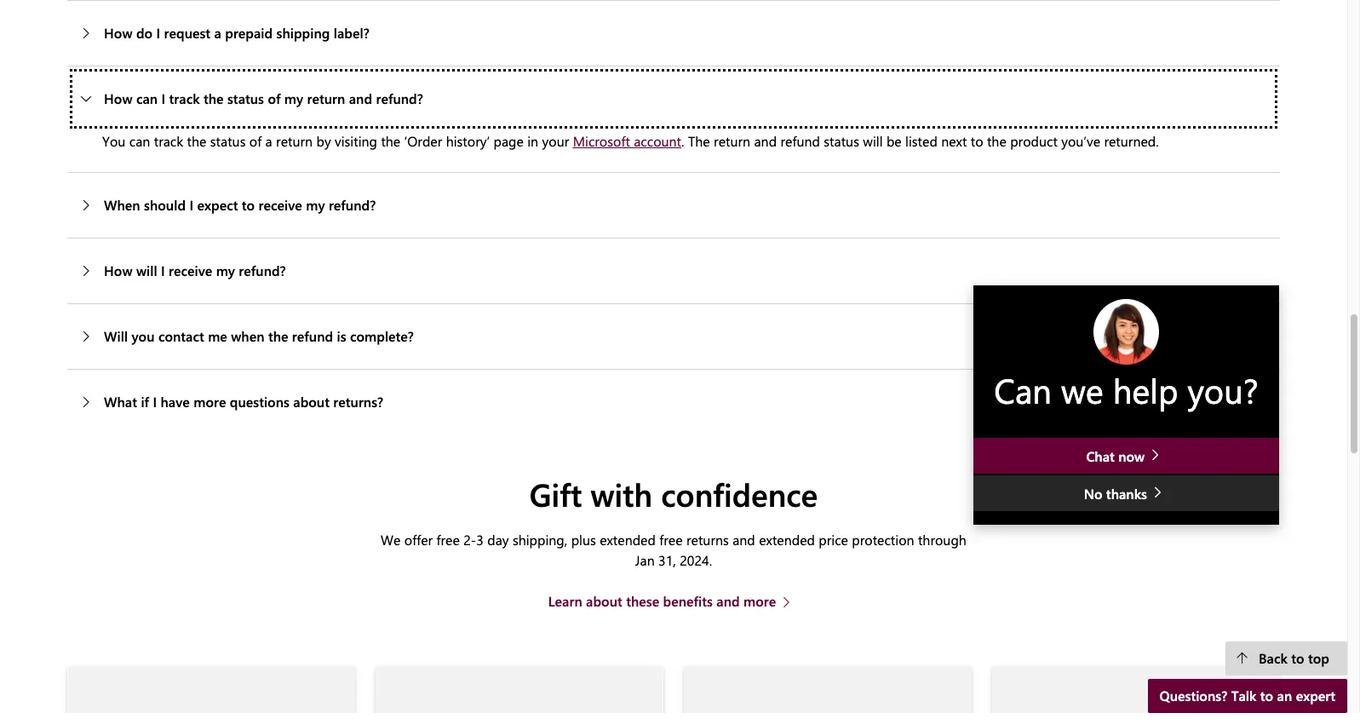 Task type: describe. For each thing, give the bounding box(es) containing it.
1 horizontal spatial about
[[586, 592, 623, 610]]

day
[[488, 531, 509, 549]]

top
[[1309, 649, 1330, 667]]

how will i receive my refund?
[[104, 261, 286, 279]]

back to top
[[1259, 649, 1330, 667]]

how do i request a prepaid shipping label? button
[[67, 1, 1280, 65]]

and inside dropdown button
[[349, 89, 372, 107]]

the left product
[[987, 132, 1007, 150]]

to inside dropdown button
[[1261, 687, 1274, 705]]

and inside 'we offer free 2-3 day shipping, plus extended free returns and extended price protection through jan 31, 2024.'
[[733, 531, 756, 549]]

should
[[144, 196, 186, 214]]

i for receive
[[161, 261, 165, 279]]

prepaid
[[225, 24, 273, 42]]

thanks
[[1107, 485, 1148, 503]]

we offer free 2-3 day shipping, plus extended free returns and extended price protection through jan 31, 2024.
[[381, 531, 967, 569]]

will inside how will i receive my refund? dropdown button
[[136, 261, 157, 279]]

plus
[[571, 531, 596, 549]]

next
[[942, 132, 967, 150]]

3
[[476, 531, 484, 549]]

i for have
[[153, 393, 157, 410]]

0 vertical spatial refund?
[[376, 89, 423, 107]]

label?
[[334, 24, 370, 42]]

account
[[634, 132, 682, 150]]

complete?
[[350, 327, 414, 345]]

i for request
[[156, 24, 160, 42]]

how will i receive my refund? button
[[67, 238, 1280, 303]]

1 horizontal spatial more
[[744, 592, 776, 610]]

we
[[381, 531, 401, 549]]

track inside dropdown button
[[169, 89, 200, 107]]

2 vertical spatial refund?
[[239, 261, 286, 279]]

benefits
[[663, 592, 713, 610]]

you can track the status of a return by visiting the 'order history' page in your microsoft account . the return and refund status will be listed next to the product you've returned.
[[102, 132, 1159, 150]]

when should i expect to receive my refund? button
[[67, 173, 1280, 237]]

price
[[819, 531, 848, 549]]

an
[[1278, 687, 1293, 705]]

1 extended from the left
[[600, 531, 656, 549]]

when
[[104, 196, 140, 214]]

microsoft
[[573, 132, 630, 150]]

2024.
[[680, 551, 712, 569]]

we
[[1061, 367, 1104, 412]]

1 free from the left
[[437, 531, 460, 549]]

protection
[[852, 531, 915, 549]]

questions? talk to an expert button
[[1148, 679, 1348, 713]]

help
[[1113, 367, 1179, 412]]

contact
[[158, 327, 204, 345]]

what
[[104, 393, 137, 410]]

the
[[688, 132, 710, 150]]

you've
[[1062, 132, 1101, 150]]

will you contact me when the refund is complete?
[[104, 327, 414, 345]]

the inside dropdown button
[[204, 89, 224, 107]]

the inside dropdown button
[[268, 327, 288, 345]]

page
[[494, 132, 524, 150]]

how for how do i request a prepaid shipping label?
[[104, 24, 132, 42]]

return right the
[[714, 132, 751, 150]]

return inside dropdown button
[[307, 89, 345, 107]]

when
[[231, 327, 265, 345]]

2 free from the left
[[660, 531, 683, 549]]

how can i track the status of my return and refund?
[[104, 89, 423, 107]]

listed
[[906, 132, 938, 150]]

of inside dropdown button
[[268, 89, 281, 107]]

the left 'order
[[381, 132, 401, 150]]

gift with confidence
[[530, 473, 818, 514]]

talk
[[1232, 687, 1257, 705]]

.
[[682, 132, 685, 150]]

about inside dropdown button
[[293, 393, 330, 410]]

in
[[528, 132, 539, 150]]

1 vertical spatial a
[[265, 132, 272, 150]]

1 vertical spatial refund?
[[329, 196, 376, 214]]

31,
[[659, 551, 676, 569]]

when should i expect to receive my refund?
[[104, 196, 376, 214]]

gift
[[530, 473, 582, 514]]

'order
[[404, 132, 442, 150]]

now
[[1119, 448, 1145, 465]]

through
[[918, 531, 967, 549]]

to left top
[[1292, 649, 1305, 667]]

do
[[136, 24, 153, 42]]

status left the be
[[824, 132, 860, 150]]

expect
[[197, 196, 238, 214]]

can for how
[[136, 89, 158, 107]]

your
[[542, 132, 569, 150]]

chat now button
[[974, 438, 1280, 474]]

status inside dropdown button
[[227, 89, 264, 107]]

what if i have more questions about returns?
[[104, 393, 384, 410]]

will you contact me when the refund is complete? button
[[67, 304, 1280, 369]]

shipping,
[[513, 531, 568, 549]]



Task type: vqa. For each thing, say whether or not it's contained in the screenshot.
top
yes



Task type: locate. For each thing, give the bounding box(es) containing it.
will left the be
[[863, 132, 883, 150]]

1 horizontal spatial my
[[284, 89, 303, 107]]

request
[[164, 24, 211, 42]]

my
[[284, 89, 303, 107], [306, 196, 325, 214], [216, 261, 235, 279]]

shipping
[[277, 24, 330, 42]]

0 vertical spatial more
[[194, 393, 226, 410]]

and right benefits
[[717, 592, 740, 610]]

more inside dropdown button
[[194, 393, 226, 410]]

returns?
[[333, 393, 384, 410]]

1 vertical spatial track
[[154, 132, 183, 150]]

2-
[[464, 531, 476, 549]]

1 horizontal spatial receive
[[259, 196, 302, 214]]

1 horizontal spatial a
[[265, 132, 272, 150]]

back
[[1259, 649, 1288, 667]]

can right you
[[129, 132, 150, 150]]

track down request
[[169, 89, 200, 107]]

and up visiting
[[349, 89, 372, 107]]

receive right expect
[[259, 196, 302, 214]]

0 vertical spatial will
[[863, 132, 883, 150]]

0 vertical spatial refund
[[781, 132, 820, 150]]

learn about these benefits and more link
[[548, 591, 799, 612]]

questions
[[230, 393, 290, 410]]

2 how from the top
[[104, 89, 132, 107]]

1 horizontal spatial will
[[863, 132, 883, 150]]

receive
[[259, 196, 302, 214], [169, 261, 212, 279]]

you
[[102, 132, 126, 150]]

returned.
[[1105, 132, 1159, 150]]

jan
[[635, 551, 655, 569]]

can inside how can i track the status of my return and refund? dropdown button
[[136, 89, 158, 107]]

i down should
[[161, 261, 165, 279]]

can down do
[[136, 89, 158, 107]]

how do i request a prepaid shipping label?
[[104, 24, 370, 42]]

refund? up 'order
[[376, 89, 423, 107]]

i for track
[[161, 89, 165, 107]]

i inside how will i receive my refund? dropdown button
[[161, 261, 165, 279]]

you?
[[1188, 367, 1259, 412]]

my down the by
[[306, 196, 325, 214]]

1 vertical spatial my
[[306, 196, 325, 214]]

product
[[1011, 132, 1058, 150]]

how up you
[[104, 89, 132, 107]]

refund? up will you contact me when the refund is complete?
[[239, 261, 286, 279]]

the up expect
[[187, 132, 207, 150]]

can
[[136, 89, 158, 107], [129, 132, 150, 150]]

expert
[[1296, 687, 1336, 705]]

0 horizontal spatial free
[[437, 531, 460, 549]]

questions? talk to an expert
[[1160, 687, 1336, 705]]

return up the by
[[307, 89, 345, 107]]

1 horizontal spatial free
[[660, 531, 683, 549]]

more right have
[[194, 393, 226, 410]]

1 horizontal spatial refund
[[781, 132, 820, 150]]

return left the by
[[276, 132, 313, 150]]

free left 2-
[[437, 531, 460, 549]]

a down how can i track the status of my return and refund?
[[265, 132, 272, 150]]

will
[[104, 327, 128, 345]]

more
[[194, 393, 226, 410], [744, 592, 776, 610]]

i right if on the bottom of the page
[[153, 393, 157, 410]]

1 vertical spatial how
[[104, 89, 132, 107]]

how up will
[[104, 261, 132, 279]]

1 vertical spatial will
[[136, 261, 157, 279]]

of down prepaid
[[268, 89, 281, 107]]

chat
[[1087, 448, 1115, 465]]

how can i track the status of my return and refund? button
[[67, 66, 1280, 131]]

refund inside will you contact me when the refund is complete? dropdown button
[[292, 327, 333, 345]]

1 vertical spatial more
[[744, 592, 776, 610]]

history'
[[446, 132, 490, 150]]

receive up contact at the top
[[169, 261, 212, 279]]

return
[[307, 89, 345, 107], [276, 132, 313, 150], [714, 132, 751, 150]]

the
[[204, 89, 224, 107], [187, 132, 207, 150], [381, 132, 401, 150], [987, 132, 1007, 150], [268, 327, 288, 345]]

2 extended from the left
[[759, 531, 815, 549]]

about left these
[[586, 592, 623, 610]]

me
[[208, 327, 227, 345]]

a inside dropdown button
[[214, 24, 221, 42]]

to left an
[[1261, 687, 1274, 705]]

how left do
[[104, 24, 132, 42]]

no thanks
[[1084, 485, 1151, 503]]

be
[[887, 132, 902, 150]]

i right do
[[156, 24, 160, 42]]

0 vertical spatial a
[[214, 24, 221, 42]]

extended up jan
[[600, 531, 656, 549]]

no
[[1084, 485, 1103, 503]]

will up "you"
[[136, 261, 157, 279]]

have
[[161, 393, 190, 410]]

2 vertical spatial how
[[104, 261, 132, 279]]

offer
[[405, 531, 433, 549]]

track right you
[[154, 132, 183, 150]]

0 horizontal spatial more
[[194, 393, 226, 410]]

learn
[[548, 592, 583, 610]]

i inside what if i have more questions about returns? dropdown button
[[153, 393, 157, 410]]

0 horizontal spatial will
[[136, 261, 157, 279]]

can
[[994, 367, 1052, 412]]

back to top link
[[1226, 642, 1348, 676]]

to right expect
[[242, 196, 255, 214]]

questions?
[[1160, 687, 1228, 705]]

by
[[316, 132, 331, 150]]

can we help you?
[[994, 367, 1259, 412]]

my inside how can i track the status of my return and refund? dropdown button
[[284, 89, 303, 107]]

and right returns
[[733, 531, 756, 549]]

status
[[227, 89, 264, 107], [210, 132, 246, 150], [824, 132, 860, 150]]

about left the returns?
[[293, 393, 330, 410]]

these
[[626, 592, 660, 610]]

1 vertical spatial of
[[249, 132, 262, 150]]

refund
[[781, 132, 820, 150], [292, 327, 333, 345]]

1 vertical spatial about
[[586, 592, 623, 610]]

to right next
[[971, 132, 984, 150]]

1 vertical spatial receive
[[169, 261, 212, 279]]

1 vertical spatial refund
[[292, 327, 333, 345]]

0 horizontal spatial my
[[216, 261, 235, 279]]

i for expect
[[189, 196, 193, 214]]

0 horizontal spatial of
[[249, 132, 262, 150]]

my inside when should i expect to receive my refund? dropdown button
[[306, 196, 325, 214]]

0 vertical spatial about
[[293, 393, 330, 410]]

0 horizontal spatial a
[[214, 24, 221, 42]]

refund? down visiting
[[329, 196, 376, 214]]

with
[[591, 473, 653, 514]]

how for how can i track the status of my return and refund?
[[104, 89, 132, 107]]

refund?
[[376, 89, 423, 107], [329, 196, 376, 214], [239, 261, 286, 279]]

confidence
[[661, 473, 818, 514]]

what if i have more questions about returns? button
[[67, 370, 1280, 434]]

and
[[349, 89, 372, 107], [754, 132, 777, 150], [733, 531, 756, 549], [717, 592, 740, 610]]

0 vertical spatial receive
[[259, 196, 302, 214]]

if
[[141, 393, 149, 410]]

3 how from the top
[[104, 261, 132, 279]]

i inside when should i expect to receive my refund? dropdown button
[[189, 196, 193, 214]]

my up me
[[216, 261, 235, 279]]

status down prepaid
[[227, 89, 264, 107]]

i inside how do i request a prepaid shipping label? dropdown button
[[156, 24, 160, 42]]

status down how can i track the status of my return and refund?
[[210, 132, 246, 150]]

0 horizontal spatial extended
[[600, 531, 656, 549]]

of down how can i track the status of my return and refund?
[[249, 132, 262, 150]]

is
[[337, 327, 346, 345]]

my down shipping
[[284, 89, 303, 107]]

the right the when
[[268, 327, 288, 345]]

0 vertical spatial can
[[136, 89, 158, 107]]

will
[[863, 132, 883, 150], [136, 261, 157, 279]]

1 vertical spatial can
[[129, 132, 150, 150]]

no thanks button
[[974, 475, 1280, 511]]

extended left price
[[759, 531, 815, 549]]

about
[[293, 393, 330, 410], [586, 592, 623, 610]]

free
[[437, 531, 460, 549], [660, 531, 683, 549]]

you
[[132, 327, 155, 345]]

track
[[169, 89, 200, 107], [154, 132, 183, 150]]

can for you
[[129, 132, 150, 150]]

microsoft account link
[[573, 132, 682, 150]]

i inside how can i track the status of my return and refund? dropdown button
[[161, 89, 165, 107]]

more right benefits
[[744, 592, 776, 610]]

to inside dropdown button
[[242, 196, 255, 214]]

and right the
[[754, 132, 777, 150]]

i down request
[[161, 89, 165, 107]]

2 horizontal spatial my
[[306, 196, 325, 214]]

learn about these benefits and more
[[548, 592, 776, 610]]

1 horizontal spatial extended
[[759, 531, 815, 549]]

my inside how will i receive my refund? dropdown button
[[216, 261, 235, 279]]

0 vertical spatial track
[[169, 89, 200, 107]]

the down how do i request a prepaid shipping label?
[[204, 89, 224, 107]]

1 horizontal spatial of
[[268, 89, 281, 107]]

0 horizontal spatial receive
[[169, 261, 212, 279]]

0 vertical spatial of
[[268, 89, 281, 107]]

chat now
[[1087, 448, 1149, 465]]

1 how from the top
[[104, 24, 132, 42]]

how
[[104, 24, 132, 42], [104, 89, 132, 107], [104, 261, 132, 279]]

0 vertical spatial how
[[104, 24, 132, 42]]

visiting
[[335, 132, 377, 150]]

a right request
[[214, 24, 221, 42]]

0 vertical spatial my
[[284, 89, 303, 107]]

i left expect
[[189, 196, 193, 214]]

2 vertical spatial my
[[216, 261, 235, 279]]

0 horizontal spatial about
[[293, 393, 330, 410]]

0 horizontal spatial refund
[[292, 327, 333, 345]]

a
[[214, 24, 221, 42], [265, 132, 272, 150]]

how for how will i receive my refund?
[[104, 261, 132, 279]]

returns
[[687, 531, 729, 549]]

free up '31,'
[[660, 531, 683, 549]]



